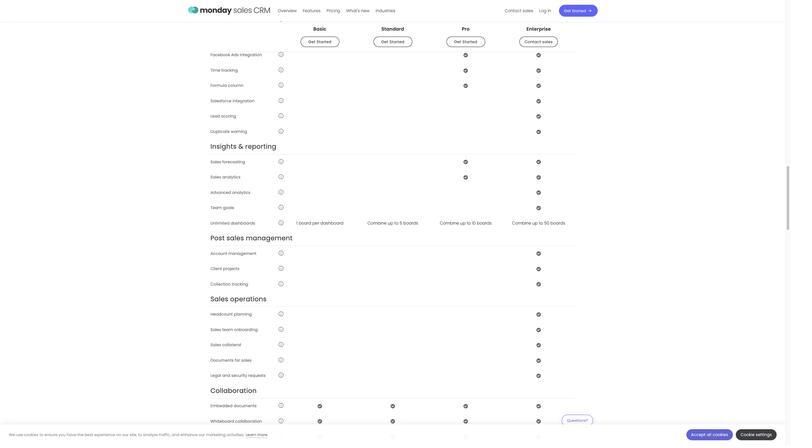 Task type: describe. For each thing, give the bounding box(es) containing it.
up for 50
[[533, 221, 538, 227]]

boards for combine up to 5 boards
[[404, 221, 418, 227]]

info copy image for client projects
[[279, 266, 284, 271]]

legal and security requests
[[211, 373, 266, 379]]

collection
[[211, 282, 231, 287]]

requests
[[248, 373, 266, 379]]

dashboards
[[231, 221, 255, 226]]

main element
[[275, 0, 598, 21]]

sales operations
[[211, 295, 267, 304]]

sales down unlimited dashboards
[[227, 234, 244, 243]]

1
[[296, 221, 298, 227]]

scoring
[[221, 114, 236, 119]]

pricing link
[[324, 6, 343, 16]]

learn
[[246, 432, 256, 438]]

salesforce
[[211, 98, 232, 104]]

team goals
[[211, 205, 234, 211]]

started for basic
[[317, 39, 332, 45]]

to left ensure
[[40, 432, 43, 438]]

sales for sales forecasting
[[211, 159, 221, 165]]

cookie
[[741, 433, 755, 438]]

questions? button
[[562, 415, 593, 431]]

5
[[400, 221, 403, 227]]

info copy image for facebook ads integration
[[279, 52, 284, 57]]

unlimited dashboards
[[211, 221, 255, 226]]

what's
[[346, 8, 360, 14]]

get inside main element
[[564, 8, 571, 14]]

on
[[116, 432, 121, 438]]

to right site,
[[138, 432, 142, 438]]

enhance
[[181, 432, 198, 438]]

reporting
[[245, 142, 277, 151]]

we use cookies to ensure you have the best experience on our site, to analyze traffic, and enhance our marketing activities. learn more
[[9, 432, 268, 438]]

get started button for basic
[[301, 37, 339, 47]]

activities.
[[227, 432, 244, 438]]

standard
[[382, 26, 404, 32]]

sales for sales collateral
[[211, 343, 221, 348]]

all
[[707, 433, 712, 438]]

accept all cookies
[[692, 433, 729, 438]]

planning
[[234, 312, 252, 318]]

info copy image for pandadoc integration
[[279, 6, 284, 11]]

unlimited
[[211, 221, 230, 226]]

dashboard
[[321, 221, 344, 227]]

integration for salesforce integration
[[233, 98, 255, 104]]

info copy image for updates section
[[279, 434, 284, 439]]

analyze
[[143, 432, 158, 438]]

up for 5
[[388, 221, 393, 227]]

site,
[[130, 432, 137, 438]]

info copy image for sales forecasting
[[279, 159, 284, 164]]

info copy image for unlimited dashboards
[[279, 221, 284, 225]]

lead
[[211, 114, 220, 119]]

facebook
[[211, 52, 230, 58]]

section
[[229, 434, 243, 440]]

started for pro
[[463, 39, 478, 45]]

ads
[[231, 52, 239, 58]]

get started button for standard
[[374, 37, 412, 47]]

info copy image for headcount planning
[[279, 312, 284, 317]]

pro
[[462, 26, 470, 32]]

started for standard
[[390, 39, 405, 45]]

pandadoc integration
[[211, 6, 255, 12]]

info copy image for account management
[[279, 251, 284, 256]]

get started inside main element
[[564, 8, 586, 14]]

info copy image for duplicate warning
[[279, 129, 284, 134]]

warning
[[231, 129, 247, 135]]

lead scoring
[[211, 114, 236, 119]]

enterprise
[[527, 26, 551, 32]]

accept
[[692, 433, 706, 438]]

started inside main element
[[572, 8, 586, 14]]

duplicate warning
[[211, 129, 247, 135]]

documents
[[211, 358, 234, 364]]

security
[[231, 373, 247, 379]]

boards for combine up to 10 boards
[[477, 221, 492, 227]]

cookie settings button
[[736, 430, 777, 441]]

1 vertical spatial contact
[[525, 39, 541, 45]]

integration for pandadoc integration
[[233, 6, 255, 12]]

marketing
[[206, 432, 226, 438]]

1 vertical spatial contact sales
[[525, 39, 553, 45]]

sales for sales operations
[[211, 295, 229, 304]]

collaboration
[[235, 419, 262, 425]]

formula
[[211, 83, 227, 89]]

get started button inside main element
[[559, 5, 598, 17]]

team
[[211, 205, 222, 211]]

log
[[540, 8, 547, 14]]

collection tracking
[[211, 282, 248, 287]]

post
[[211, 234, 225, 243]]

0 vertical spatial management
[[246, 234, 293, 243]]

embedded
[[211, 404, 233, 409]]

documents for sales
[[211, 358, 252, 364]]

combine up to 50 boards
[[512, 221, 566, 227]]

1 board per dashboard
[[296, 221, 344, 227]]

advanced
[[211, 190, 231, 196]]

features link
[[300, 6, 324, 16]]

1 horizontal spatial and
[[222, 373, 230, 379]]

sales inside list
[[523, 8, 534, 14]]

you
[[59, 432, 66, 438]]

info copy image for mailchimp integration
[[279, 22, 284, 26]]

sales for sales analytics
[[211, 175, 221, 180]]

updates section
[[211, 434, 243, 440]]

for
[[235, 358, 240, 364]]

info copy image for legal and security requests
[[279, 373, 284, 378]]

embedded documents
[[211, 404, 257, 409]]

to for 50
[[539, 221, 543, 227]]

sales forecasting
[[211, 159, 245, 165]]

client projects
[[211, 266, 240, 272]]

sales down enterprise
[[543, 39, 553, 45]]

integration for mailchimp integration
[[233, 22, 255, 27]]

per
[[313, 221, 320, 227]]

tracking for time tracking
[[221, 68, 238, 73]]

cookie settings
[[741, 433, 772, 438]]

combine for combine up to 10 boards
[[440, 221, 459, 227]]

info copy image for documents for sales
[[279, 358, 284, 363]]

salesforce integration
[[211, 98, 255, 104]]

collaboration
[[211, 387, 257, 396]]



Task type: locate. For each thing, give the bounding box(es) containing it.
get started for pro
[[454, 39, 478, 45]]

integration
[[233, 6, 255, 12], [233, 22, 255, 27], [240, 52, 262, 58], [233, 98, 255, 104]]

info copy image for sales analytics
[[279, 175, 284, 179]]

0 horizontal spatial contact
[[505, 8, 522, 14]]

boards
[[404, 221, 418, 227], [477, 221, 492, 227], [551, 221, 566, 227]]

boards right 5
[[404, 221, 418, 227]]

experience
[[94, 432, 115, 438]]

up left 10
[[460, 221, 466, 227]]

1 horizontal spatial boards
[[477, 221, 492, 227]]

2 info copy image from the top
[[279, 22, 284, 26]]

sales collateral
[[211, 343, 241, 348]]

get started button down pro
[[447, 37, 485, 47]]

combine up to 5 boards
[[368, 221, 418, 227]]

list containing contact sales
[[502, 0, 555, 21]]

features
[[303, 8, 321, 14]]

headcount planning
[[211, 312, 252, 318]]

get started button for pro
[[447, 37, 485, 47]]

started down standard
[[390, 39, 405, 45]]

time
[[211, 68, 220, 73]]

our right on on the bottom of the page
[[122, 432, 129, 438]]

tracking for collection tracking
[[232, 282, 248, 287]]

sales for sales team onboarding
[[211, 327, 221, 333]]

info copy image
[[279, 6, 284, 11], [279, 22, 284, 26], [279, 52, 284, 57], [279, 114, 284, 118], [279, 159, 284, 164], [279, 175, 284, 179], [279, 190, 284, 195], [279, 282, 284, 286], [279, 343, 284, 347], [279, 358, 284, 363], [279, 404, 284, 408], [279, 419, 284, 424]]

boards for combine up to 50 boards
[[551, 221, 566, 227]]

&
[[239, 142, 244, 151]]

analytics up goals
[[232, 190, 251, 196]]

info copy image
[[279, 68, 284, 72], [279, 83, 284, 88], [279, 98, 284, 103], [279, 129, 284, 134], [279, 205, 284, 210], [279, 221, 284, 225], [279, 251, 284, 256], [279, 266, 284, 271], [279, 312, 284, 317], [279, 327, 284, 332], [279, 373, 284, 378], [279, 434, 284, 439]]

get
[[564, 8, 571, 14], [308, 39, 316, 45], [381, 39, 389, 45], [454, 39, 462, 45]]

to left 50
[[539, 221, 543, 227]]

2 horizontal spatial boards
[[551, 221, 566, 227]]

combine up to 10 boards
[[440, 221, 492, 227]]

use
[[16, 432, 23, 438]]

management
[[246, 234, 293, 243], [228, 251, 257, 257]]

our
[[122, 432, 129, 438], [199, 432, 205, 438]]

cookies
[[24, 432, 38, 438], [713, 433, 729, 438]]

sales
[[523, 8, 534, 14], [543, 39, 553, 45], [227, 234, 244, 243], [241, 358, 252, 364]]

our right enhance
[[199, 432, 205, 438]]

up for 10
[[460, 221, 466, 227]]

to left 5
[[395, 221, 399, 227]]

combine left 5
[[368, 221, 387, 227]]

2 boards from the left
[[477, 221, 492, 227]]

pricing check image
[[537, 7, 541, 11], [464, 22, 468, 27], [537, 53, 541, 57], [464, 68, 468, 73], [537, 129, 541, 134], [537, 160, 541, 165], [464, 175, 468, 180], [537, 175, 541, 180], [537, 206, 541, 211], [537, 343, 541, 348], [537, 359, 541, 363], [318, 404, 322, 409], [537, 404, 541, 409], [318, 420, 322, 424], [391, 420, 395, 424], [464, 420, 468, 424], [318, 435, 322, 440], [391, 435, 395, 440], [537, 435, 541, 440]]

info copy image for whiteboard collaboration
[[279, 419, 284, 424]]

combine for combine up to 50 boards
[[512, 221, 532, 227]]

3 info copy image from the top
[[279, 52, 284, 57]]

get started down pro
[[454, 39, 478, 45]]

2 horizontal spatial up
[[533, 221, 538, 227]]

contact sales button down enterprise
[[520, 37, 558, 47]]

8 info copy image from the top
[[279, 282, 284, 286]]

7 info copy image from the top
[[279, 251, 284, 256]]

contact sales button left log
[[502, 6, 537, 16]]

tracking right "time"
[[221, 68, 238, 73]]

pricing
[[327, 8, 341, 14]]

2 combine from the left
[[440, 221, 459, 227]]

basic
[[314, 26, 327, 32]]

started down basic
[[317, 39, 332, 45]]

dialog containing we use cookies to ensure you have the best experience on our site, to analyze traffic, and enhance our marketing activities.
[[0, 425, 786, 446]]

team
[[222, 327, 233, 333]]

6 info copy image from the top
[[279, 175, 284, 179]]

2 horizontal spatial combine
[[512, 221, 532, 227]]

0 vertical spatial tracking
[[221, 68, 238, 73]]

0 vertical spatial and
[[222, 373, 230, 379]]

info copy image for collection tracking
[[279, 282, 284, 286]]

get started down basic
[[308, 39, 332, 45]]

10 info copy image from the top
[[279, 327, 284, 332]]

50
[[545, 221, 550, 227]]

contact inside list
[[505, 8, 522, 14]]

0 vertical spatial contact
[[505, 8, 522, 14]]

insights & reporting
[[211, 142, 277, 151]]

3 sales from the top
[[211, 295, 229, 304]]

info copy image for embedded documents
[[279, 404, 284, 408]]

info copy image for time tracking
[[279, 68, 284, 72]]

to
[[395, 221, 399, 227], [467, 221, 471, 227], [539, 221, 543, 227], [40, 432, 43, 438], [138, 432, 142, 438]]

whiteboard collaboration
[[211, 419, 262, 425]]

log in link
[[537, 6, 555, 16]]

get started button down basic
[[301, 37, 339, 47]]

integration down pandadoc integration
[[233, 22, 255, 27]]

cookies right all
[[713, 433, 729, 438]]

analytics
[[222, 175, 241, 180], [232, 190, 251, 196]]

tracking up sales operations
[[232, 282, 248, 287]]

pandadoc
[[211, 6, 232, 12]]

3 up from the left
[[533, 221, 538, 227]]

contact left log
[[505, 8, 522, 14]]

1 info copy image from the top
[[279, 68, 284, 72]]

info copy image for team goals
[[279, 205, 284, 210]]

sales team onboarding
[[211, 327, 258, 333]]

2 sales from the top
[[211, 175, 221, 180]]

integration up mailchimp integration
[[233, 6, 255, 12]]

time tracking
[[211, 68, 238, 73]]

2 our from the left
[[199, 432, 205, 438]]

3 boards from the left
[[551, 221, 566, 227]]

to for 10
[[467, 221, 471, 227]]

5 info copy image from the top
[[279, 159, 284, 164]]

info copy image for lead scoring
[[279, 114, 284, 118]]

11 info copy image from the top
[[279, 404, 284, 408]]

2 up from the left
[[460, 221, 466, 227]]

contact sales left log
[[505, 8, 534, 14]]

client
[[211, 266, 222, 272]]

sales left team
[[211, 327, 221, 333]]

contact sales button
[[502, 6, 537, 16], [520, 37, 558, 47]]

combine
[[368, 221, 387, 227], [440, 221, 459, 227], [512, 221, 532, 227]]

1 boards from the left
[[404, 221, 418, 227]]

contact sales
[[505, 8, 534, 14], [525, 39, 553, 45]]

0 vertical spatial contact sales
[[505, 8, 534, 14]]

contact sales button inside main element
[[502, 6, 537, 16]]

11 info copy image from the top
[[279, 373, 284, 378]]

dialog
[[0, 425, 786, 446]]

list
[[502, 0, 555, 21]]

cookies inside accept all cookies button
[[713, 433, 729, 438]]

0 horizontal spatial and
[[172, 432, 179, 438]]

combine left 50
[[512, 221, 532, 227]]

sales down collection
[[211, 295, 229, 304]]

started down pro
[[463, 39, 478, 45]]

integration down column
[[233, 98, 255, 104]]

boards right 50
[[551, 221, 566, 227]]

7 info copy image from the top
[[279, 190, 284, 195]]

and right traffic,
[[172, 432, 179, 438]]

analytics for sales analytics
[[222, 175, 241, 180]]

1 combine from the left
[[368, 221, 387, 227]]

facebook ads integration
[[211, 52, 262, 58]]

1 vertical spatial management
[[228, 251, 257, 257]]

and inside dialog
[[172, 432, 179, 438]]

12 info copy image from the top
[[279, 419, 284, 424]]

sales up advanced
[[211, 175, 221, 180]]

1 vertical spatial tracking
[[232, 282, 248, 287]]

get for pro
[[454, 39, 462, 45]]

1 horizontal spatial combine
[[440, 221, 459, 227]]

combine for combine up to 5 boards
[[368, 221, 387, 227]]

headcount
[[211, 312, 233, 318]]

industries
[[376, 8, 396, 14]]

contact sales down enterprise
[[525, 39, 553, 45]]

8 info copy image from the top
[[279, 266, 284, 271]]

cookies for all
[[713, 433, 729, 438]]

sales
[[211, 159, 221, 165], [211, 175, 221, 180], [211, 295, 229, 304], [211, 327, 221, 333], [211, 343, 221, 348]]

get started down standard
[[381, 39, 405, 45]]

1 up from the left
[[388, 221, 393, 227]]

the
[[77, 432, 84, 438]]

info copy image for sales collateral
[[279, 343, 284, 347]]

cookies for use
[[24, 432, 38, 438]]

1 horizontal spatial our
[[199, 432, 205, 438]]

1 sales from the top
[[211, 159, 221, 165]]

get started button down standard
[[374, 37, 412, 47]]

info copy image for salesforce integration
[[279, 98, 284, 103]]

sales down insights
[[211, 159, 221, 165]]

0 horizontal spatial combine
[[368, 221, 387, 227]]

cookies right use
[[24, 432, 38, 438]]

learn more link
[[246, 432, 268, 438]]

2 info copy image from the top
[[279, 83, 284, 88]]

4 info copy image from the top
[[279, 114, 284, 118]]

1 horizontal spatial contact
[[525, 39, 541, 45]]

12 info copy image from the top
[[279, 434, 284, 439]]

started right in
[[572, 8, 586, 14]]

to left 10
[[467, 221, 471, 227]]

sales left log
[[523, 8, 534, 14]]

0 vertical spatial analytics
[[222, 175, 241, 180]]

operations
[[230, 295, 267, 304]]

integration right "ads"
[[240, 52, 262, 58]]

6 info copy image from the top
[[279, 221, 284, 225]]

get started for standard
[[381, 39, 405, 45]]

up left 5
[[388, 221, 393, 227]]

questions?
[[567, 418, 588, 424]]

up left 50
[[533, 221, 538, 227]]

5 sales from the top
[[211, 343, 221, 348]]

10 info copy image from the top
[[279, 358, 284, 363]]

column
[[228, 83, 244, 89]]

settings
[[756, 433, 772, 438]]

0 horizontal spatial cookies
[[24, 432, 38, 438]]

get for basic
[[308, 39, 316, 45]]

4 sales from the top
[[211, 327, 221, 333]]

account management
[[211, 251, 257, 257]]

info copy image for sales team onboarding
[[279, 327, 284, 332]]

overview
[[278, 8, 297, 14]]

ensure
[[44, 432, 58, 438]]

log in
[[540, 8, 552, 14]]

whiteboard
[[211, 419, 234, 425]]

have
[[67, 432, 76, 438]]

1 vertical spatial analytics
[[232, 190, 251, 196]]

what's new
[[346, 8, 370, 14]]

0 horizontal spatial boards
[[404, 221, 418, 227]]

get started right in
[[564, 8, 586, 14]]

boards right 10
[[477, 221, 492, 227]]

info copy image for formula column
[[279, 83, 284, 88]]

contact sales inside list
[[505, 8, 534, 14]]

0 vertical spatial contact sales button
[[502, 6, 537, 16]]

get started button
[[559, 5, 598, 17], [301, 37, 339, 47], [374, 37, 412, 47], [447, 37, 485, 47]]

analytics for advanced analytics
[[232, 190, 251, 196]]

get started button right in
[[559, 5, 598, 17]]

projects
[[223, 266, 240, 272]]

1 vertical spatial and
[[172, 432, 179, 438]]

contact
[[505, 8, 522, 14], [525, 39, 541, 45]]

best
[[85, 432, 93, 438]]

sales right for
[[241, 358, 252, 364]]

advanced analytics
[[211, 190, 251, 196]]

1 horizontal spatial up
[[460, 221, 466, 227]]

9 info copy image from the top
[[279, 312, 284, 317]]

accept all cookies button
[[687, 430, 733, 441]]

and right the legal
[[222, 373, 230, 379]]

formula column
[[211, 83, 244, 89]]

sales analytics
[[211, 175, 241, 180]]

0 horizontal spatial our
[[122, 432, 129, 438]]

0 horizontal spatial up
[[388, 221, 393, 227]]

get for standard
[[381, 39, 389, 45]]

analytics up advanced analytics
[[222, 175, 241, 180]]

combine left 10
[[440, 221, 459, 227]]

3 info copy image from the top
[[279, 98, 284, 103]]

contact down enterprise
[[525, 39, 541, 45]]

1 our from the left
[[122, 432, 129, 438]]

1 horizontal spatial cookies
[[713, 433, 729, 438]]

get started for basic
[[308, 39, 332, 45]]

industries link
[[373, 6, 399, 16]]

4 info copy image from the top
[[279, 129, 284, 134]]

mailchimp integration
[[211, 22, 255, 27]]

to for 5
[[395, 221, 399, 227]]

more
[[257, 432, 268, 438]]

1 info copy image from the top
[[279, 6, 284, 11]]

documents
[[234, 404, 257, 409]]

3 combine from the left
[[512, 221, 532, 227]]

updates
[[211, 434, 228, 440]]

monday.com crm and sales image
[[188, 4, 270, 16]]

traffic,
[[159, 432, 171, 438]]

9 info copy image from the top
[[279, 343, 284, 347]]

mailchimp
[[211, 22, 232, 27]]

pricing check image
[[391, 7, 395, 11], [537, 22, 541, 27], [464, 37, 468, 42], [537, 37, 541, 42], [464, 53, 468, 57], [537, 68, 541, 73], [464, 83, 468, 88], [537, 83, 541, 88], [537, 99, 541, 104], [537, 114, 541, 119], [464, 160, 468, 165], [537, 190, 541, 195], [537, 251, 541, 256], [537, 267, 541, 272], [537, 282, 541, 287], [537, 313, 541, 317], [537, 328, 541, 333], [537, 374, 541, 379], [391, 404, 395, 409], [464, 404, 468, 409], [537, 420, 541, 424], [464, 435, 468, 440]]

1 vertical spatial contact sales button
[[520, 37, 558, 47]]

insights
[[211, 142, 237, 151]]

up
[[388, 221, 393, 227], [460, 221, 466, 227], [533, 221, 538, 227]]

info copy image for advanced analytics
[[279, 190, 284, 195]]

sales left collateral
[[211, 343, 221, 348]]

5 info copy image from the top
[[279, 205, 284, 210]]

forecasting
[[222, 159, 245, 165]]



Task type: vqa. For each thing, say whether or not it's contained in the screenshot.
Overview link
yes



